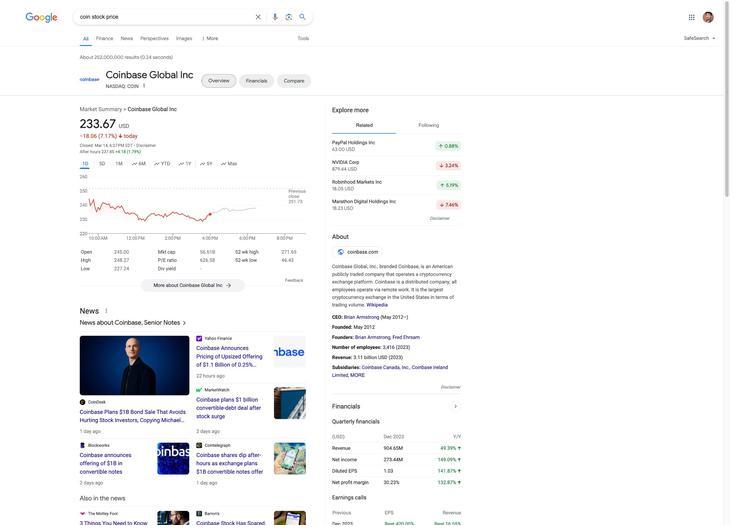 Task type: vqa. For each thing, say whether or not it's contained in the screenshot.
footer
no



Task type: describe. For each thing, give the bounding box(es) containing it.
up by 149.09% element
[[438, 457, 461, 463]]

year to date element
[[154, 160, 170, 168]]

up by 132.87% element
[[438, 480, 461, 485]]

up by 49.39% element
[[441, 446, 461, 451]]



Task type: locate. For each thing, give the bounding box(es) containing it.
more options image
[[141, 82, 148, 89]]

navigation
[[0, 31, 724, 50]]

more options image
[[141, 83, 147, 88]]

tab panel
[[332, 136, 461, 215]]

1 year element
[[179, 160, 191, 168]]

Search text field
[[80, 13, 250, 22]]

group
[[80, 159, 306, 171]]

search by image image
[[285, 13, 293, 21]]

up by 141.87% element
[[438, 468, 461, 474]]

down by 7.17% element
[[98, 133, 122, 139]]

tab list
[[80, 69, 461, 90]]

heading
[[106, 69, 193, 81], [332, 106, 461, 114], [332, 233, 461, 241], [80, 319, 180, 327], [196, 344, 267, 369], [196, 396, 267, 421], [80, 408, 189, 425], [80, 451, 150, 476], [196, 451, 267, 476], [80, 495, 300, 503], [80, 520, 150, 525], [196, 520, 267, 525]]

thumbnail image for coinbase global inc image
[[80, 77, 99, 81]]

google image
[[26, 12, 58, 23]]

search by voice image
[[271, 13, 279, 21]]

5 years element
[[200, 160, 212, 168]]

None search field
[[0, 9, 313, 25]]

6 months element
[[132, 160, 146, 168]]

section
[[325, 104, 461, 525]]



